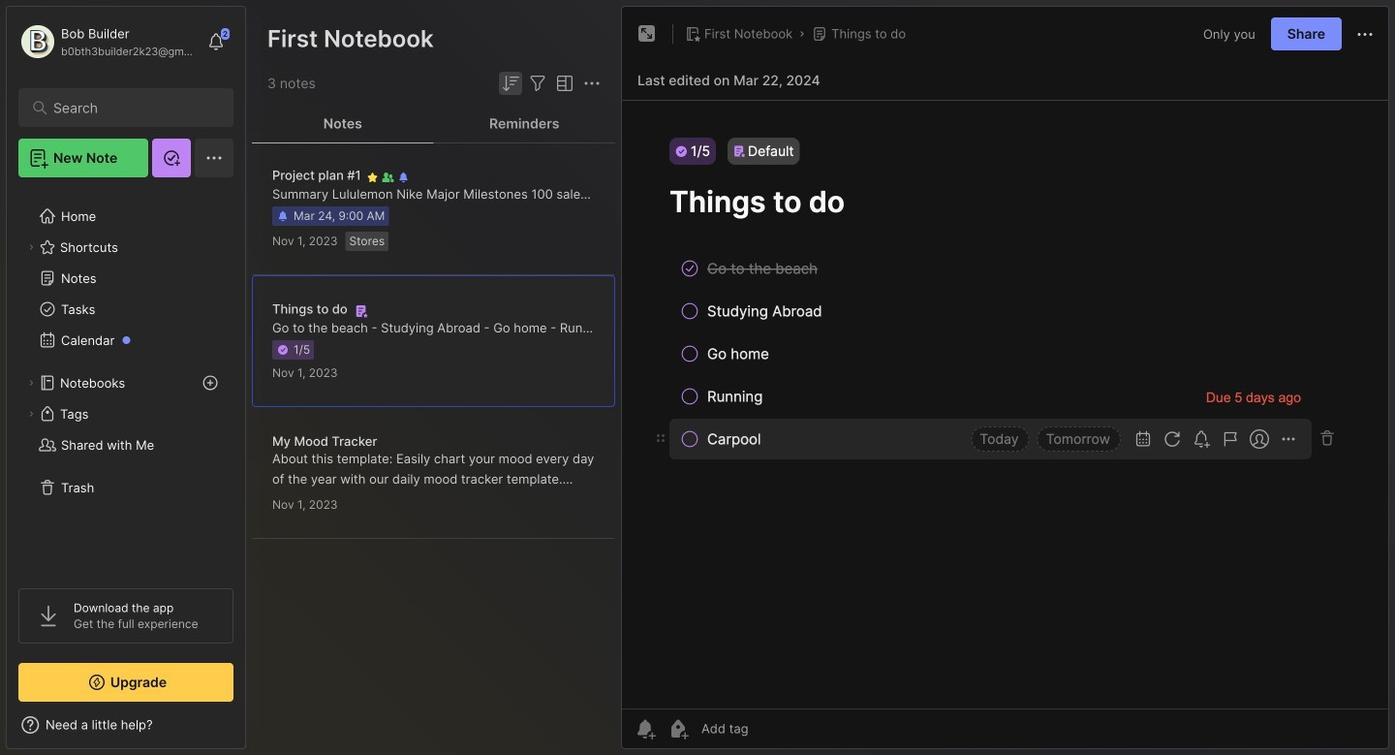 Task type: locate. For each thing, give the bounding box(es) containing it.
Sort options field
[[499, 72, 523, 95]]

expand tags image
[[25, 408, 37, 420]]

click to collapse image
[[245, 719, 259, 743]]

expand notebooks image
[[25, 377, 37, 389]]

main element
[[0, 0, 252, 755]]

more actions image
[[581, 72, 604, 95]]

tab list
[[252, 105, 616, 143]]

add a reminder image
[[634, 717, 657, 741]]

1 horizontal spatial more actions field
[[1354, 22, 1378, 46]]

More actions field
[[1354, 22, 1378, 46], [581, 72, 604, 95]]

None search field
[[53, 96, 208, 119]]

tree inside main element
[[7, 189, 245, 571]]

add filters image
[[526, 72, 550, 95]]

Add filters field
[[526, 72, 550, 95]]

0 vertical spatial more actions field
[[1354, 22, 1378, 46]]

0 horizontal spatial more actions field
[[581, 72, 604, 95]]

Add tag field
[[700, 720, 845, 737]]

tree
[[7, 189, 245, 571]]

none search field inside main element
[[53, 96, 208, 119]]

add tag image
[[667, 717, 690, 741]]

Account field
[[18, 22, 198, 61]]



Task type: describe. For each thing, give the bounding box(es) containing it.
expand note image
[[636, 22, 659, 46]]

Note Editor text field
[[622, 100, 1389, 709]]

more actions image
[[1354, 23, 1378, 46]]

note window element
[[621, 6, 1390, 754]]

View options field
[[550, 72, 577, 95]]

1 vertical spatial more actions field
[[581, 72, 604, 95]]

Search text field
[[53, 99, 208, 117]]

WHAT'S NEW field
[[7, 710, 245, 741]]



Task type: vqa. For each thing, say whether or not it's contained in the screenshot.
the leftmost More actions field More actions image
yes



